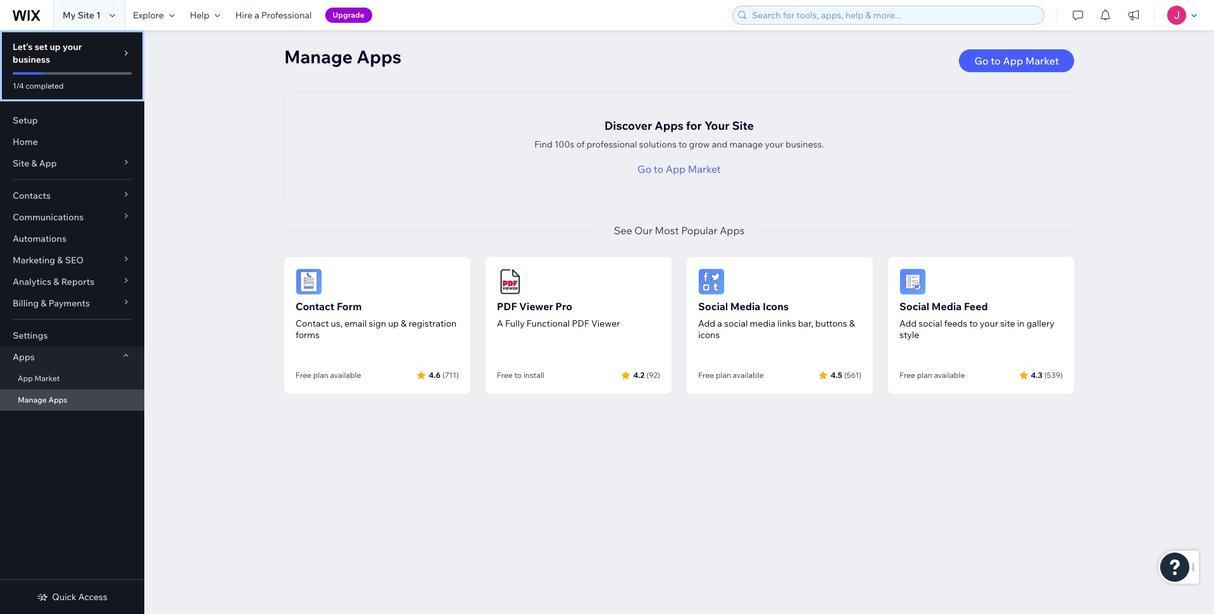 Task type: vqa. For each thing, say whether or not it's contained in the screenshot.
Sale
no



Task type: locate. For each thing, give the bounding box(es) containing it.
social
[[698, 300, 728, 313], [900, 300, 929, 313]]

home
[[13, 136, 38, 148]]

a
[[497, 318, 503, 329]]

market
[[1026, 54, 1059, 67], [688, 163, 721, 175], [35, 374, 60, 383]]

free down style
[[900, 370, 915, 380]]

1 plan from the left
[[313, 370, 328, 380]]

0 vertical spatial go to app market
[[975, 54, 1059, 67]]

0 horizontal spatial your
[[63, 41, 82, 53]]

manage
[[284, 46, 353, 68], [18, 395, 47, 405]]

1 vertical spatial go
[[638, 163, 652, 175]]

app inside dropdown button
[[39, 158, 57, 169]]

site
[[1000, 318, 1015, 329]]

contact
[[296, 300, 334, 313], [296, 318, 329, 329]]

contact down contact form logo
[[296, 300, 334, 313]]

my site 1
[[63, 9, 101, 21]]

contact form logo image
[[296, 268, 322, 295]]

your left site
[[980, 318, 998, 329]]

&
[[31, 158, 37, 169], [57, 254, 63, 266], [53, 276, 59, 287], [41, 298, 47, 309], [401, 318, 407, 329], [849, 318, 855, 329]]

social media icons add a social media links bar, buttons & icons
[[698, 300, 855, 341]]

0 vertical spatial market
[[1026, 54, 1059, 67]]

a
[[254, 9, 259, 21], [717, 318, 722, 329]]

(711)
[[442, 370, 459, 380]]

1 horizontal spatial viewer
[[591, 318, 620, 329]]

0 horizontal spatial manage
[[18, 395, 47, 405]]

manage
[[730, 139, 763, 150]]

& right sign
[[401, 318, 407, 329]]

1 horizontal spatial site
[[78, 9, 94, 21]]

0 horizontal spatial social
[[724, 318, 748, 329]]

media
[[750, 318, 776, 329]]

2 horizontal spatial available
[[934, 370, 965, 380]]

add down social media feed logo
[[900, 318, 917, 329]]

manage apps inside sidebar element
[[18, 395, 67, 405]]

1 add from the left
[[698, 318, 715, 329]]

marketing & seo button
[[0, 249, 144, 271]]

discover apps for your site find 100s of professional solutions to grow and manage your business.
[[534, 118, 824, 150]]

2 available from the left
[[733, 370, 764, 380]]

1 vertical spatial go to app market
[[638, 163, 721, 175]]

2 free from the left
[[497, 370, 513, 380]]

social down social media feed logo
[[900, 300, 929, 313]]

analytics
[[13, 276, 51, 287]]

social media icons logo image
[[698, 268, 725, 295]]

site left the 1
[[78, 9, 94, 21]]

plan down style
[[917, 370, 932, 380]]

solutions
[[639, 139, 677, 150]]

go for right go to app market button
[[975, 54, 989, 67]]

1 horizontal spatial media
[[932, 300, 962, 313]]

1 horizontal spatial up
[[388, 318, 399, 329]]

fully
[[505, 318, 525, 329]]

free plan available down "forms"
[[296, 370, 361, 380]]

set
[[35, 41, 48, 53]]

2 contact from the top
[[296, 318, 329, 329]]

100s
[[554, 139, 574, 150]]

site inside site & app dropdown button
[[13, 158, 29, 169]]

social for social media feed
[[900, 300, 929, 313]]

up right sign
[[388, 318, 399, 329]]

plan
[[313, 370, 328, 380], [716, 370, 731, 380], [917, 370, 932, 380]]

1 horizontal spatial manage
[[284, 46, 353, 68]]

home link
[[0, 131, 144, 153]]

1 vertical spatial your
[[765, 139, 784, 150]]

free down icons
[[698, 370, 714, 380]]

1 horizontal spatial free plan available
[[698, 370, 764, 380]]

1 available from the left
[[330, 370, 361, 380]]

1 free plan available from the left
[[296, 370, 361, 380]]

reports
[[61, 276, 94, 287]]

2 social from the left
[[919, 318, 942, 329]]

2 horizontal spatial site
[[732, 118, 754, 133]]

& left seo
[[57, 254, 63, 266]]

1 vertical spatial market
[[688, 163, 721, 175]]

your inside discover apps for your site find 100s of professional solutions to grow and manage your business.
[[765, 139, 784, 150]]

2 horizontal spatial market
[[1026, 54, 1059, 67]]

1 vertical spatial up
[[388, 318, 399, 329]]

1 vertical spatial manage
[[18, 395, 47, 405]]

0 vertical spatial contact
[[296, 300, 334, 313]]

go to app market button
[[959, 49, 1074, 72], [638, 161, 721, 177]]

& for site
[[31, 158, 37, 169]]

2 vertical spatial your
[[980, 318, 998, 329]]

0 vertical spatial viewer
[[519, 300, 553, 313]]

& down home
[[31, 158, 37, 169]]

1 horizontal spatial a
[[717, 318, 722, 329]]

2 horizontal spatial plan
[[917, 370, 932, 380]]

social left media
[[724, 318, 748, 329]]

a right hire at the left top of page
[[254, 9, 259, 21]]

free left install
[[497, 370, 513, 380]]

app for site & app dropdown button on the top
[[39, 158, 57, 169]]

4 free from the left
[[900, 370, 915, 380]]

free
[[296, 370, 311, 380], [497, 370, 513, 380], [698, 370, 714, 380], [900, 370, 915, 380]]

1 horizontal spatial plan
[[716, 370, 731, 380]]

2 vertical spatial site
[[13, 158, 29, 169]]

free for social media feed
[[900, 370, 915, 380]]

available down media
[[733, 370, 764, 380]]

0 horizontal spatial pdf
[[497, 300, 517, 313]]

manage apps
[[284, 46, 401, 68], [18, 395, 67, 405]]

app market
[[18, 374, 60, 383]]

popular
[[681, 224, 718, 237]]

available
[[330, 370, 361, 380], [733, 370, 764, 380], [934, 370, 965, 380]]

billing & payments
[[13, 298, 90, 309]]

4.3
[[1031, 370, 1043, 380]]

0 horizontal spatial up
[[50, 41, 61, 53]]

1 vertical spatial contact
[[296, 318, 329, 329]]

1 horizontal spatial pdf
[[572, 318, 589, 329]]

help
[[190, 9, 209, 21]]

buttons
[[815, 318, 847, 329]]

1 horizontal spatial go
[[975, 54, 989, 67]]

free to install
[[497, 370, 544, 380]]

functional
[[527, 318, 570, 329]]

bar,
[[798, 318, 813, 329]]

plan down icons
[[716, 370, 731, 380]]

email
[[345, 318, 367, 329]]

free plan available down style
[[900, 370, 965, 380]]

free down "forms"
[[296, 370, 311, 380]]

media up feeds
[[932, 300, 962, 313]]

for
[[686, 118, 702, 133]]

quick access button
[[37, 591, 107, 603]]

1 horizontal spatial available
[[733, 370, 764, 380]]

viewer right functional
[[591, 318, 620, 329]]

2 horizontal spatial your
[[980, 318, 998, 329]]

market for right go to app market button
[[1026, 54, 1059, 67]]

apps up solutions
[[655, 118, 684, 133]]

go to app market
[[975, 54, 1059, 67], [638, 163, 721, 175]]

0 vertical spatial up
[[50, 41, 61, 53]]

1 vertical spatial a
[[717, 318, 722, 329]]

up inside contact form contact us, email sign up & registration forms
[[388, 318, 399, 329]]

social inside social media feed add social feeds to your site in gallery style
[[900, 300, 929, 313]]

apps inside popup button
[[13, 351, 35, 363]]

0 vertical spatial your
[[63, 41, 82, 53]]

up inside let's set up your business
[[50, 41, 61, 53]]

settings link
[[0, 325, 144, 346]]

apps down settings
[[13, 351, 35, 363]]

social inside social media feed add social feeds to your site in gallery style
[[919, 318, 942, 329]]

let's
[[13, 41, 33, 53]]

free plan available for contact
[[296, 370, 361, 380]]

professional
[[261, 9, 312, 21]]

apps right popular
[[720, 224, 745, 237]]

social left feeds
[[919, 318, 942, 329]]

media inside social media icons add a social media links bar, buttons & icons
[[730, 300, 761, 313]]

pdf up a on the bottom left of page
[[497, 300, 517, 313]]

0 horizontal spatial market
[[35, 374, 60, 383]]

site up manage
[[732, 118, 754, 133]]

1 social from the left
[[724, 318, 748, 329]]

0 horizontal spatial social
[[698, 300, 728, 313]]

0 horizontal spatial media
[[730, 300, 761, 313]]

manage apps down upgrade button
[[284, 46, 401, 68]]

0 vertical spatial site
[[78, 9, 94, 21]]

1 vertical spatial manage apps
[[18, 395, 67, 405]]

a down 'social media icons logo'
[[717, 318, 722, 329]]

available down feeds
[[934, 370, 965, 380]]

site down home
[[13, 158, 29, 169]]

your
[[63, 41, 82, 53], [765, 139, 784, 150], [980, 318, 998, 329]]

media up media
[[730, 300, 761, 313]]

see our most popular apps
[[614, 224, 745, 237]]

free plan available for icons
[[698, 370, 764, 380]]

2 horizontal spatial free plan available
[[900, 370, 965, 380]]

0 horizontal spatial free plan available
[[296, 370, 361, 380]]

3 free from the left
[[698, 370, 714, 380]]

add inside social media icons add a social media links bar, buttons & icons
[[698, 318, 715, 329]]

plan for feed
[[917, 370, 932, 380]]

1 vertical spatial site
[[732, 118, 754, 133]]

social inside social media icons add a social media links bar, buttons & icons
[[724, 318, 748, 329]]

4.6 (711)
[[429, 370, 459, 380]]

viewer
[[519, 300, 553, 313], [591, 318, 620, 329]]

pdf down pro
[[572, 318, 589, 329]]

up right set
[[50, 41, 61, 53]]

& inside dropdown button
[[31, 158, 37, 169]]

0 horizontal spatial plan
[[313, 370, 328, 380]]

free plan available down icons
[[698, 370, 764, 380]]

1 horizontal spatial market
[[688, 163, 721, 175]]

to inside discover apps for your site find 100s of professional solutions to grow and manage your business.
[[679, 139, 687, 150]]

your right manage
[[765, 139, 784, 150]]

0 horizontal spatial manage apps
[[18, 395, 67, 405]]

media inside social media feed add social feeds to your site in gallery style
[[932, 300, 962, 313]]

& inside popup button
[[53, 276, 59, 287]]

0 vertical spatial go
[[975, 54, 989, 67]]

1 horizontal spatial add
[[900, 318, 917, 329]]

0 vertical spatial manage apps
[[284, 46, 401, 68]]

2 social from the left
[[900, 300, 929, 313]]

settings
[[13, 330, 48, 341]]

apps inside discover apps for your site find 100s of professional solutions to grow and manage your business.
[[655, 118, 684, 133]]

viewer up functional
[[519, 300, 553, 313]]

in
[[1017, 318, 1025, 329]]

business
[[13, 54, 50, 65]]

1 horizontal spatial social
[[919, 318, 942, 329]]

3 available from the left
[[934, 370, 965, 380]]

app
[[1003, 54, 1023, 67], [39, 158, 57, 169], [666, 163, 686, 175], [18, 374, 33, 383]]

analytics & reports
[[13, 276, 94, 287]]

4.5
[[831, 370, 842, 380]]

available down us,
[[330, 370, 361, 380]]

3 plan from the left
[[917, 370, 932, 380]]

social inside social media icons add a social media links bar, buttons & icons
[[698, 300, 728, 313]]

automations
[[13, 233, 66, 244]]

plan down "forms"
[[313, 370, 328, 380]]

0 horizontal spatial site
[[13, 158, 29, 169]]

& right the buttons
[[849, 318, 855, 329]]

go
[[975, 54, 989, 67], [638, 163, 652, 175]]

2 vertical spatial market
[[35, 374, 60, 383]]

2 free plan available from the left
[[698, 370, 764, 380]]

0 horizontal spatial a
[[254, 9, 259, 21]]

1 media from the left
[[730, 300, 761, 313]]

your right set
[[63, 41, 82, 53]]

add for social media icons
[[698, 318, 715, 329]]

0 vertical spatial go to app market button
[[959, 49, 1074, 72]]

a inside social media icons add a social media links bar, buttons & icons
[[717, 318, 722, 329]]

0 vertical spatial manage
[[284, 46, 353, 68]]

media for feed
[[932, 300, 962, 313]]

to inside social media feed add social feeds to your site in gallery style
[[969, 318, 978, 329]]

0 horizontal spatial go
[[638, 163, 652, 175]]

social down 'social media icons logo'
[[698, 300, 728, 313]]

most
[[655, 224, 679, 237]]

my
[[63, 9, 76, 21]]

2 media from the left
[[932, 300, 962, 313]]

1 vertical spatial go to app market button
[[638, 161, 721, 177]]

0 horizontal spatial available
[[330, 370, 361, 380]]

1 vertical spatial pdf
[[572, 318, 589, 329]]

1
[[96, 9, 101, 21]]

manage apps down app market
[[18, 395, 67, 405]]

manage down app market
[[18, 395, 47, 405]]

1 horizontal spatial your
[[765, 139, 784, 150]]

add inside social media feed add social feeds to your site in gallery style
[[900, 318, 917, 329]]

manage down upgrade button
[[284, 46, 353, 68]]

pro
[[555, 300, 572, 313]]

sign
[[369, 318, 386, 329]]

3 free plan available from the left
[[900, 370, 965, 380]]

contact left us,
[[296, 318, 329, 329]]

find
[[534, 139, 553, 150]]

add down 'social media icons logo'
[[698, 318, 715, 329]]

& for marketing
[[57, 254, 63, 266]]

1 free from the left
[[296, 370, 311, 380]]

registration
[[409, 318, 457, 329]]

plan for icons
[[716, 370, 731, 380]]

1 horizontal spatial social
[[900, 300, 929, 313]]

& left reports
[[53, 276, 59, 287]]

1 social from the left
[[698, 300, 728, 313]]

add
[[698, 318, 715, 329], [900, 318, 917, 329]]

& right billing
[[41, 298, 47, 309]]

0 horizontal spatial add
[[698, 318, 715, 329]]

2 add from the left
[[900, 318, 917, 329]]

2 plan from the left
[[716, 370, 731, 380]]

& inside social media icons add a social media links bar, buttons & icons
[[849, 318, 855, 329]]



Task type: describe. For each thing, give the bounding box(es) containing it.
1 contact from the top
[[296, 300, 334, 313]]

and
[[712, 139, 728, 150]]

4.3 (539)
[[1031, 370, 1063, 380]]

business.
[[786, 139, 824, 150]]

marketing & seo
[[13, 254, 84, 266]]

market inside sidebar element
[[35, 374, 60, 383]]

billing
[[13, 298, 39, 309]]

social media feed add social feeds to your site in gallery style
[[900, 300, 1055, 341]]

billing & payments button
[[0, 292, 144, 314]]

free for pdf viewer pro
[[497, 370, 513, 380]]

1 horizontal spatial go to app market
[[975, 54, 1059, 67]]

gallery
[[1027, 318, 1055, 329]]

1 horizontal spatial manage apps
[[284, 46, 401, 68]]

icons
[[763, 300, 789, 313]]

media for icons
[[730, 300, 761, 313]]

grow
[[689, 139, 710, 150]]

setup link
[[0, 110, 144, 131]]

install
[[523, 370, 544, 380]]

1 vertical spatial viewer
[[591, 318, 620, 329]]

available for icons
[[733, 370, 764, 380]]

site & app
[[13, 158, 57, 169]]

apps button
[[0, 346, 144, 368]]

payments
[[49, 298, 90, 309]]

0 horizontal spatial go to app market
[[638, 163, 721, 175]]

plan for contact
[[313, 370, 328, 380]]

pdf viewer pro logo image
[[497, 268, 524, 295]]

professional
[[587, 139, 637, 150]]

1/4 completed
[[13, 81, 64, 91]]

Search for tools, apps, help & more... field
[[748, 6, 1040, 24]]

form
[[337, 300, 362, 313]]

your inside social media feed add social feeds to your site in gallery style
[[980, 318, 998, 329]]

see
[[614, 224, 632, 237]]

site inside discover apps for your site find 100s of professional solutions to grow and manage your business.
[[732, 118, 754, 133]]

social media feed logo image
[[900, 268, 926, 295]]

market for leftmost go to app market button
[[688, 163, 721, 175]]

hire a professional
[[235, 9, 312, 21]]

go for leftmost go to app market button
[[638, 163, 652, 175]]

(539)
[[1045, 370, 1063, 380]]

free for contact form
[[296, 370, 311, 380]]

sidebar element
[[0, 30, 144, 614]]

available for feed
[[934, 370, 965, 380]]

available for contact
[[330, 370, 361, 380]]

marketing
[[13, 254, 55, 266]]

completed
[[26, 81, 64, 91]]

apps down app market link
[[48, 395, 67, 405]]

& for analytics
[[53, 276, 59, 287]]

quick
[[52, 591, 76, 603]]

(561)
[[844, 370, 862, 380]]

upgrade
[[333, 10, 364, 20]]

4.2
[[633, 370, 645, 380]]

your inside let's set up your business
[[63, 41, 82, 53]]

social for social media icons
[[698, 300, 728, 313]]

your
[[705, 118, 730, 133]]

add for social media feed
[[900, 318, 917, 329]]

pdf viewer pro a fully functional pdf viewer
[[497, 300, 620, 329]]

hire
[[235, 9, 252, 21]]

communications
[[13, 211, 84, 223]]

1 horizontal spatial go to app market button
[[959, 49, 1074, 72]]

free for social media icons
[[698, 370, 714, 380]]

feed
[[964, 300, 988, 313]]

site & app button
[[0, 153, 144, 174]]

& for billing
[[41, 298, 47, 309]]

let's set up your business
[[13, 41, 82, 65]]

contacts
[[13, 190, 51, 201]]

setup
[[13, 115, 38, 126]]

analytics & reports button
[[0, 271, 144, 292]]

discover
[[605, 118, 652, 133]]

communications button
[[0, 206, 144, 228]]

forms
[[296, 329, 320, 341]]

& inside contact form contact us, email sign up & registration forms
[[401, 318, 407, 329]]

0 horizontal spatial viewer
[[519, 300, 553, 313]]

4.5 (561)
[[831, 370, 862, 380]]

us,
[[331, 318, 343, 329]]

automations link
[[0, 228, 144, 249]]

(92)
[[647, 370, 660, 380]]

explore
[[133, 9, 164, 21]]

access
[[78, 591, 107, 603]]

app for right go to app market button
[[1003, 54, 1023, 67]]

app market link
[[0, 368, 144, 389]]

0 vertical spatial a
[[254, 9, 259, 21]]

style
[[900, 329, 919, 341]]

0 vertical spatial pdf
[[497, 300, 517, 313]]

upgrade button
[[325, 8, 372, 23]]

our
[[634, 224, 653, 237]]

quick access
[[52, 591, 107, 603]]

apps down upgrade button
[[357, 46, 401, 68]]

manage inside sidebar element
[[18, 395, 47, 405]]

contact form contact us, email sign up & registration forms
[[296, 300, 457, 341]]

4.2 (92)
[[633, 370, 660, 380]]

contacts button
[[0, 185, 144, 206]]

seo
[[65, 254, 84, 266]]

of
[[576, 139, 585, 150]]

free plan available for feed
[[900, 370, 965, 380]]

0 horizontal spatial go to app market button
[[638, 161, 721, 177]]

hire a professional link
[[228, 0, 319, 30]]

feeds
[[944, 318, 967, 329]]

app for leftmost go to app market button
[[666, 163, 686, 175]]



